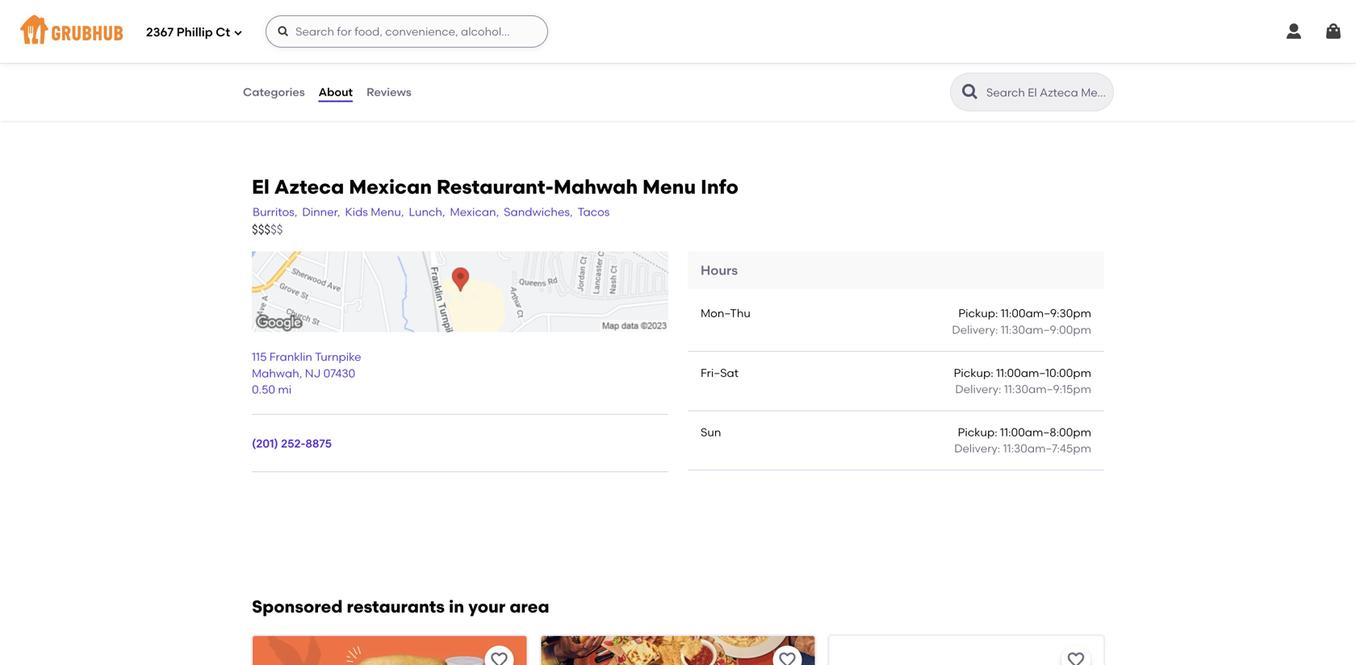 Task type: describe. For each thing, give the bounding box(es) containing it.
in
[[449, 597, 465, 617]]

tacos button
[[577, 203, 611, 221]]

drinks
[[242, 30, 276, 44]]

pickup: 11:00am–10:00pm delivery: 11:30am–9:15pm
[[954, 366, 1092, 396]]

wawa logo image
[[253, 636, 527, 666]]

07430
[[324, 367, 356, 380]]

0.50
[[252, 383, 275, 397]]

and
[[278, 30, 300, 44]]

drinks and coffee tab
[[242, 29, 355, 46]]

pickup: for 11:00am–9:30pm
[[959, 307, 999, 320]]

save this restaurant image for chili's logo save this restaurant button
[[778, 651, 798, 666]]

drinks and coffee
[[242, 30, 340, 44]]

coffee
[[303, 30, 340, 44]]

categories button
[[242, 63, 306, 121]]

Search for food, convenience, alcohol... search field
[[266, 15, 549, 48]]

main navigation navigation
[[0, 0, 1357, 63]]

115 franklin turnpike mahwah , nj 07430 0.50 mi
[[252, 350, 361, 397]]

11:30am–7:45pm
[[1004, 442, 1092, 456]]

1 horizontal spatial mahwah
[[554, 175, 638, 199]]

dinner, button
[[302, 203, 341, 221]]

kids menu, button
[[344, 203, 405, 221]]

save this restaurant button for 'wawa logo'
[[485, 646, 514, 666]]

phillip
[[177, 25, 213, 40]]

save this restaurant image for "ihop logo" save this restaurant button
[[1067, 651, 1086, 666]]

11:30am–9:00pm
[[1001, 323, 1092, 337]]

sponsored
[[252, 597, 343, 617]]

(201) 252-8875 button
[[252, 436, 332, 452]]

2 horizontal spatial svg image
[[1285, 22, 1304, 41]]

11:00am–10:00pm
[[997, 366, 1092, 380]]

save this restaurant button for chili's logo
[[773, 646, 803, 666]]

$$$$$
[[252, 222, 283, 237]]

categories
[[243, 85, 305, 99]]

delivery: for 11:00am–9:30pm
[[953, 323, 999, 337]]

desserts tab
[[242, 62, 355, 79]]

burritos,
[[253, 205, 298, 219]]

sun
[[701, 426, 722, 439]]

hours
[[701, 263, 738, 278]]

nj
[[305, 367, 321, 380]]

pickup: 11:00am–8:00pm delivery: 11:30am–7:45pm
[[955, 426, 1092, 456]]

(201) 252-8875
[[252, 437, 332, 451]]

about button
[[318, 63, 354, 121]]

reviews button
[[366, 63, 413, 121]]

save this restaurant image
[[490, 651, 509, 666]]

mon–thu
[[701, 307, 751, 320]]

chili's logo image
[[541, 636, 815, 666]]

menu
[[643, 175, 696, 199]]

save this restaurant button for "ihop logo"
[[1062, 646, 1091, 666]]



Task type: vqa. For each thing, say whether or not it's contained in the screenshot.
the Pico
no



Task type: locate. For each thing, give the bounding box(es) containing it.
pickup: left 11:00am–8:00pm
[[958, 426, 998, 439]]

0 horizontal spatial svg image
[[234, 28, 243, 38]]

1 horizontal spatial svg image
[[277, 25, 290, 38]]

2367 phillip ct
[[146, 25, 230, 40]]

0 vertical spatial pickup:
[[959, 307, 999, 320]]

dinner,
[[302, 205, 340, 219]]

1 horizontal spatial save this restaurant image
[[1067, 651, 1086, 666]]

search icon image
[[961, 82, 981, 102]]

delivery: for 11:00am–8:00pm
[[955, 442, 1001, 456]]

1 vertical spatial delivery:
[[956, 383, 1002, 396]]

mexican, button
[[450, 203, 500, 221]]

delivery:
[[953, 323, 999, 337], [956, 383, 1002, 396], [955, 442, 1001, 456]]

svg image right drinks
[[277, 25, 290, 38]]

svg image
[[1325, 22, 1344, 41]]

mexican,
[[450, 205, 499, 219]]

0 vertical spatial mahwah
[[554, 175, 638, 199]]

1 vertical spatial pickup:
[[954, 366, 994, 380]]

sandwiches,
[[504, 205, 573, 219]]

save this restaurant image
[[778, 651, 798, 666], [1067, 651, 1086, 666]]

reviews
[[367, 85, 412, 99]]

svg image right the ct
[[234, 28, 243, 38]]

delivery: inside pickup: 11:00am–8:00pm delivery: 11:30am–7:45pm
[[955, 442, 1001, 456]]

pickup: inside pickup: 11:00am–8:00pm delivery: 11:30am–7:45pm
[[958, 426, 998, 439]]

delivery: left the 11:30am–7:45pm
[[955, 442, 1001, 456]]

$$$
[[252, 222, 271, 237]]

mahwah
[[554, 175, 638, 199], [252, 367, 299, 380]]

delivery: up 'pickup: 11:00am–10:00pm delivery: 11:30am–9:15pm'
[[953, 323, 999, 337]]

turnpike
[[315, 350, 361, 364]]

1 save this restaurant image from the left
[[778, 651, 798, 666]]

fri–sat
[[701, 366, 739, 380]]

delivery: inside 'pickup: 11:00am–10:00pm delivery: 11:30am–9:15pm'
[[956, 383, 1002, 396]]

2 save this restaurant button from the left
[[773, 646, 803, 666]]

2 vertical spatial pickup:
[[958, 426, 998, 439]]

115
[[252, 350, 267, 364]]

1 vertical spatial mahwah
[[252, 367, 299, 380]]

2 vertical spatial delivery:
[[955, 442, 1001, 456]]

ihop logo image
[[830, 636, 1104, 666]]

11:30am–9:15pm
[[1005, 383, 1092, 396]]

0 vertical spatial delivery:
[[953, 323, 999, 337]]

about
[[319, 85, 353, 99]]

11:00am–9:30pm
[[1001, 307, 1092, 320]]

pickup: for 11:00am–8:00pm
[[958, 426, 998, 439]]

3 save this restaurant button from the left
[[1062, 646, 1091, 666]]

burritos, dinner, kids menu, lunch, mexican, sandwiches, tacos
[[253, 205, 610, 219]]

franklin
[[270, 350, 313, 364]]

menu,
[[371, 205, 404, 219]]

svg image left svg image
[[1285, 22, 1304, 41]]

0 horizontal spatial save this restaurant button
[[485, 646, 514, 666]]

11:00am–8:00pm
[[1001, 426, 1092, 439]]

2367
[[146, 25, 174, 40]]

(201)
[[252, 437, 278, 451]]

pickup: 11:00am–9:30pm delivery: 11:30am–9:00pm
[[953, 307, 1092, 337]]

2 save this restaurant image from the left
[[1067, 651, 1086, 666]]

ct
[[216, 25, 230, 40]]

kids
[[345, 205, 368, 219]]

el
[[252, 175, 270, 199]]

mi
[[278, 383, 292, 397]]

8875
[[306, 437, 332, 451]]

1 horizontal spatial save this restaurant button
[[773, 646, 803, 666]]

,
[[299, 367, 302, 380]]

pickup: inside pickup: 11:00am–9:30pm delivery: 11:30am–9:00pm
[[959, 307, 999, 320]]

mexican
[[349, 175, 432, 199]]

desserts
[[242, 63, 289, 77]]

info
[[701, 175, 739, 199]]

azteca
[[274, 175, 344, 199]]

mahwah up tacos
[[554, 175, 638, 199]]

el azteca mexican restaurant-mahwah menu info
[[252, 175, 739, 199]]

lunch, button
[[408, 203, 446, 221]]

0 horizontal spatial mahwah
[[252, 367, 299, 380]]

0 horizontal spatial save this restaurant image
[[778, 651, 798, 666]]

your
[[469, 597, 506, 617]]

pickup: left 11:00am–10:00pm on the right of the page
[[954, 366, 994, 380]]

restaurants
[[347, 597, 445, 617]]

restaurant-
[[437, 175, 554, 199]]

area
[[510, 597, 550, 617]]

mahwah up 'mi'
[[252, 367, 299, 380]]

mahwah inside the 115 franklin turnpike mahwah , nj 07430 0.50 mi
[[252, 367, 299, 380]]

pickup: for 11:00am–10:00pm
[[954, 366, 994, 380]]

Search El Azteca Mexican Restaurant-Mahwah search field
[[985, 85, 1109, 100]]

pickup:
[[959, 307, 999, 320], [954, 366, 994, 380], [958, 426, 998, 439]]

svg image
[[1285, 22, 1304, 41], [277, 25, 290, 38], [234, 28, 243, 38]]

save this restaurant button
[[485, 646, 514, 666], [773, 646, 803, 666], [1062, 646, 1091, 666]]

burritos, button
[[252, 203, 298, 221]]

tab
[[242, 0, 355, 12]]

pickup: left the 11:00am–9:30pm
[[959, 307, 999, 320]]

beef soup image
[[987, 0, 1108, 63]]

sandwiches, button
[[503, 203, 574, 221]]

2 horizontal spatial save this restaurant button
[[1062, 646, 1091, 666]]

delivery: inside pickup: 11:00am–9:30pm delivery: 11:30am–9:00pm
[[953, 323, 999, 337]]

delivery: down 11:00am–10:00pm on the right of the page
[[956, 383, 1002, 396]]

tacos
[[578, 205, 610, 219]]

sponsored restaurants in your area
[[252, 597, 550, 617]]

pickup: inside 'pickup: 11:00am–10:00pm delivery: 11:30am–9:15pm'
[[954, 366, 994, 380]]

1 save this restaurant button from the left
[[485, 646, 514, 666]]

lunch,
[[409, 205, 445, 219]]

252-
[[281, 437, 306, 451]]

delivery: for 11:00am–10:00pm
[[956, 383, 1002, 396]]



